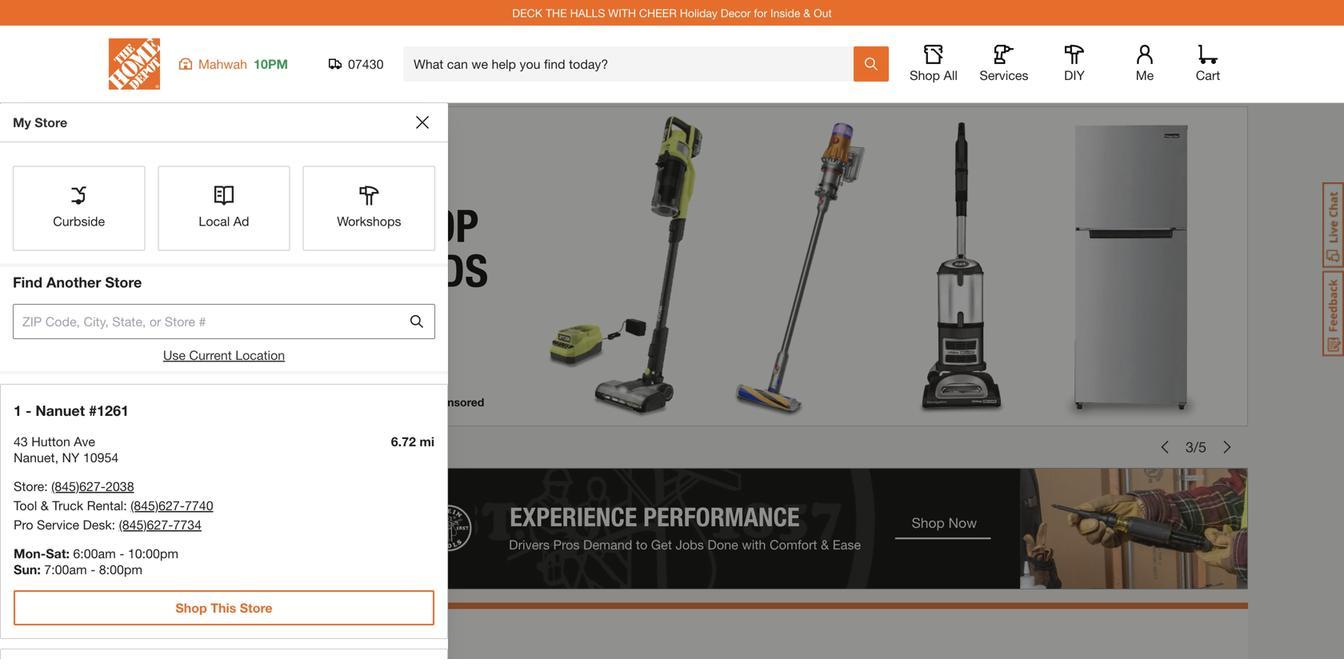 Task type: describe. For each thing, give the bounding box(es) containing it.
0 vertical spatial for
[[754, 6, 767, 19]]

(201)825-
[[13, 118, 67, 134]]

inside
[[771, 6, 800, 19]]

43 hutton ave nanuet , ny 10954
[[14, 434, 119, 465]]

the home depot logo image
[[109, 38, 160, 90]]

feedback link image
[[1323, 270, 1344, 357]]

mahwah 10pm
[[198, 56, 288, 72]]

07430
[[348, 56, 384, 72]]

store : (845)627-2038 tool & truck rental : (845)627-7740 pro service desk : (845)627-7734
[[14, 479, 213, 532]]

(845)627-7740 link
[[131, 498, 213, 513]]

ny
[[62, 450, 80, 465]]

top savings for you
[[112, 625, 338, 654]]

: down 2038
[[123, 498, 127, 513]]

deck the halls with cheer holiday decor for inside & out
[[512, 6, 832, 19]]

this
[[211, 600, 236, 616]]

me
[[1136, 68, 1154, 83]]

& inside store : (845)627-2038 tool & truck rental : (845)627-7740 pro service desk : (845)627-7734
[[41, 498, 49, 513]]

top
[[112, 625, 153, 654]]

previous slide image
[[1159, 441, 1171, 454]]

next slide image
[[1221, 441, 1234, 454]]

07430 button
[[329, 56, 384, 72]]

2 vertical spatial -
[[90, 562, 95, 577]]

#
[[89, 402, 97, 419]]

deck
[[512, 6, 543, 19]]

6.72
[[391, 434, 416, 449]]

sun:
[[14, 562, 41, 577]]

rental
[[87, 498, 123, 513]]

you
[[295, 625, 338, 654]]

location
[[235, 348, 285, 363]]

(201)825-5062 link
[[13, 118, 96, 134]]

2038
[[106, 479, 134, 494]]

7734
[[173, 517, 202, 532]]

0 horizontal spatial for
[[257, 625, 289, 654]]

5062
[[67, 118, 96, 134]]

find
[[13, 274, 42, 291]]

(845)627-2038 link
[[51, 479, 134, 494]]

with
[[608, 6, 636, 19]]

pro service desk : (201)825-5062
[[13, 102, 125, 134]]

10954
[[83, 450, 119, 465]]

savings
[[160, 625, 250, 654]]

1 - nanuet # 1261
[[14, 402, 129, 419]]

0 vertical spatial (845)627-
[[51, 479, 106, 494]]

mon-
[[14, 546, 46, 561]]

2 vertical spatial (845)627-
[[119, 517, 173, 532]]

me button
[[1119, 45, 1171, 83]]

use current location
[[163, 348, 285, 363]]

mi
[[420, 434, 435, 449]]

10pm
[[254, 56, 288, 72]]

1
[[14, 402, 22, 419]]

8:00pm
[[99, 562, 142, 577]]

desk inside pro service desk : (201)825-5062
[[86, 102, 117, 118]]

use
[[163, 348, 186, 363]]

nanuet inside 43 hutton ave nanuet , ny 10954
[[14, 450, 55, 465]]

service inside pro service desk : (201)825-5062
[[37, 102, 83, 118]]

my store
[[13, 115, 67, 130]]

7740
[[185, 498, 213, 513]]



Task type: locate. For each thing, give the bounding box(es) containing it.
10:00pm
[[128, 546, 178, 561]]

cart link
[[1191, 45, 1226, 83]]

-
[[26, 402, 31, 419], [119, 546, 124, 561], [90, 562, 95, 577]]

1 vertical spatial pro
[[14, 517, 33, 532]]

pro down tool
[[14, 517, 33, 532]]

local ad
[[199, 214, 249, 229]]

shop this store
[[176, 600, 273, 616]]

/
[[1194, 439, 1199, 456]]

0 vertical spatial -
[[26, 402, 31, 419]]

shop inside button
[[176, 600, 207, 616]]

0 vertical spatial shop
[[910, 68, 940, 83]]

pro up (201)825-
[[13, 102, 34, 118]]

service
[[37, 102, 83, 118], [37, 517, 79, 532]]

pro inside store : (845)627-2038 tool & truck rental : (845)627-7740 pro service desk : (845)627-7734
[[14, 517, 33, 532]]

truck
[[52, 498, 83, 513]]

6:00am
[[73, 546, 116, 561]]

all
[[944, 68, 958, 83]]

shop for shop this store
[[176, 600, 207, 616]]

curbside button
[[14, 167, 144, 250]]

the
[[546, 6, 567, 19]]

current
[[189, 348, 232, 363]]

1 vertical spatial service
[[37, 517, 79, 532]]

nanuet up hutton
[[35, 402, 85, 419]]

store right this
[[240, 600, 273, 616]]

3 / 5
[[1186, 439, 1207, 456]]

ad
[[233, 214, 249, 229]]

:
[[117, 102, 121, 118], [44, 479, 48, 494], [123, 498, 127, 513], [112, 517, 115, 532]]

- up 8:00pm
[[119, 546, 124, 561]]

0 vertical spatial &
[[804, 6, 811, 19]]

nanuet down 43
[[14, 450, 55, 465]]

: down the home depot logo
[[117, 102, 121, 118]]

for left inside
[[754, 6, 767, 19]]

(845)627-
[[51, 479, 106, 494], [131, 498, 185, 513], [119, 517, 173, 532]]

cheer
[[639, 6, 677, 19]]

43
[[14, 434, 28, 449]]

1 horizontal spatial &
[[804, 6, 811, 19]]

ave
[[74, 434, 95, 449]]

0 horizontal spatial shop
[[176, 600, 207, 616]]

(845)627- up (845)627-7734 link
[[131, 498, 185, 513]]

- down the 6:00am
[[90, 562, 95, 577]]

- right 1
[[26, 402, 31, 419]]

1 vertical spatial shop
[[176, 600, 207, 616]]

workshops button
[[304, 167, 435, 250]]

1 vertical spatial desk
[[83, 517, 112, 532]]

local
[[199, 214, 230, 229]]

& left out
[[804, 6, 811, 19]]

2 horizontal spatial -
[[119, 546, 124, 561]]

1 horizontal spatial -
[[90, 562, 95, 577]]

desk inside store : (845)627-2038 tool & truck rental : (845)627-7740 pro service desk : (845)627-7734
[[83, 517, 112, 532]]

shop inside button
[[910, 68, 940, 83]]

sat:
[[46, 546, 70, 561]]

mahwah
[[198, 56, 247, 72]]

1261
[[97, 402, 129, 419]]

0 vertical spatial pro
[[13, 102, 34, 118]]

my
[[13, 115, 31, 130]]

0 vertical spatial service
[[37, 102, 83, 118]]

: down rental
[[112, 517, 115, 532]]

& right tool
[[41, 498, 49, 513]]

local ad button
[[159, 167, 289, 250]]

store inside button
[[240, 600, 273, 616]]

desk
[[86, 102, 117, 118], [83, 517, 112, 532]]

diy button
[[1049, 45, 1100, 83]]

store inside store : (845)627-2038 tool & truck rental : (845)627-7740 pro service desk : (845)627-7734
[[14, 479, 44, 494]]

tool
[[14, 498, 37, 513]]

service down truck
[[37, 517, 79, 532]]

(845)627- up truck
[[51, 479, 106, 494]]

0 vertical spatial nanuet
[[35, 402, 85, 419]]

deck the halls with cheer holiday decor for inside & out link
[[512, 6, 832, 19]]

for
[[754, 6, 767, 19], [257, 625, 289, 654]]

hutton
[[31, 434, 70, 449]]

1 vertical spatial -
[[119, 546, 124, 561]]

1 vertical spatial for
[[257, 625, 289, 654]]

&
[[804, 6, 811, 19], [41, 498, 49, 513]]

(845)627-7734 link
[[119, 517, 202, 532]]

halls
[[570, 6, 605, 19]]

,
[[55, 450, 58, 465]]

ZIP Code, City, State, or Store # text field
[[13, 304, 408, 339]]

1 horizontal spatial shop
[[910, 68, 940, 83]]

shop for shop all
[[910, 68, 940, 83]]

nanuet
[[35, 402, 85, 419], [14, 450, 55, 465]]

store right my
[[35, 115, 67, 130]]

store right another
[[105, 274, 142, 291]]

: inside pro service desk : (201)825-5062
[[117, 102, 121, 118]]

desk down rental
[[83, 517, 112, 532]]

1 vertical spatial &
[[41, 498, 49, 513]]

2 service from the top
[[37, 517, 79, 532]]

services button
[[979, 45, 1030, 83]]

cart
[[1196, 68, 1221, 83]]

shop all
[[910, 68, 958, 83]]

0 horizontal spatial &
[[41, 498, 49, 513]]

drawer close image
[[416, 116, 429, 129]]

curbside
[[53, 214, 105, 229]]

another
[[46, 274, 101, 291]]

service inside store : (845)627-2038 tool & truck rental : (845)627-7740 pro service desk : (845)627-7734
[[37, 517, 79, 532]]

1 horizontal spatial for
[[754, 6, 767, 19]]

out
[[814, 6, 832, 19]]

1 vertical spatial (845)627-
[[131, 498, 185, 513]]

diy
[[1064, 68, 1085, 83]]

0 horizontal spatial -
[[26, 402, 31, 419]]

holiday
[[680, 6, 718, 19]]

3
[[1186, 439, 1194, 456]]

find another store
[[13, 274, 142, 291]]

0 vertical spatial desk
[[86, 102, 117, 118]]

mon-sat: 6:00am - 10:00pm sun: 7:00am - 8:00pm
[[14, 546, 178, 577]]

1 vertical spatial nanuet
[[14, 450, 55, 465]]

5
[[1199, 439, 1207, 456]]

use current location button
[[13, 346, 435, 365]]

: down 43 hutton ave nanuet , ny 10954
[[44, 479, 48, 494]]

service up (201)825-5062 link
[[37, 102, 83, 118]]

shop this store button
[[14, 590, 435, 626]]

services
[[980, 68, 1029, 83]]

pro inside pro service desk : (201)825-5062
[[13, 102, 34, 118]]

store
[[35, 115, 67, 130], [105, 274, 142, 291], [14, 479, 44, 494], [240, 600, 273, 616]]

shop left all
[[910, 68, 940, 83]]

workshops
[[337, 214, 401, 229]]

What can we help you find today? search field
[[414, 47, 853, 81]]

store up tool
[[14, 479, 44, 494]]

(845)627- up 10:00pm
[[119, 517, 173, 532]]

6.72 mi
[[391, 434, 435, 449]]

for left you
[[257, 625, 289, 654]]

decor
[[721, 6, 751, 19]]

1 service from the top
[[37, 102, 83, 118]]

7:00am
[[44, 562, 87, 577]]

pro
[[13, 102, 34, 118], [14, 517, 33, 532]]

desk up the 5062
[[86, 102, 117, 118]]

shop left this
[[176, 600, 207, 616]]

shop all button
[[908, 45, 959, 83]]



Task type: vqa. For each thing, say whether or not it's contained in the screenshot.
Only
no



